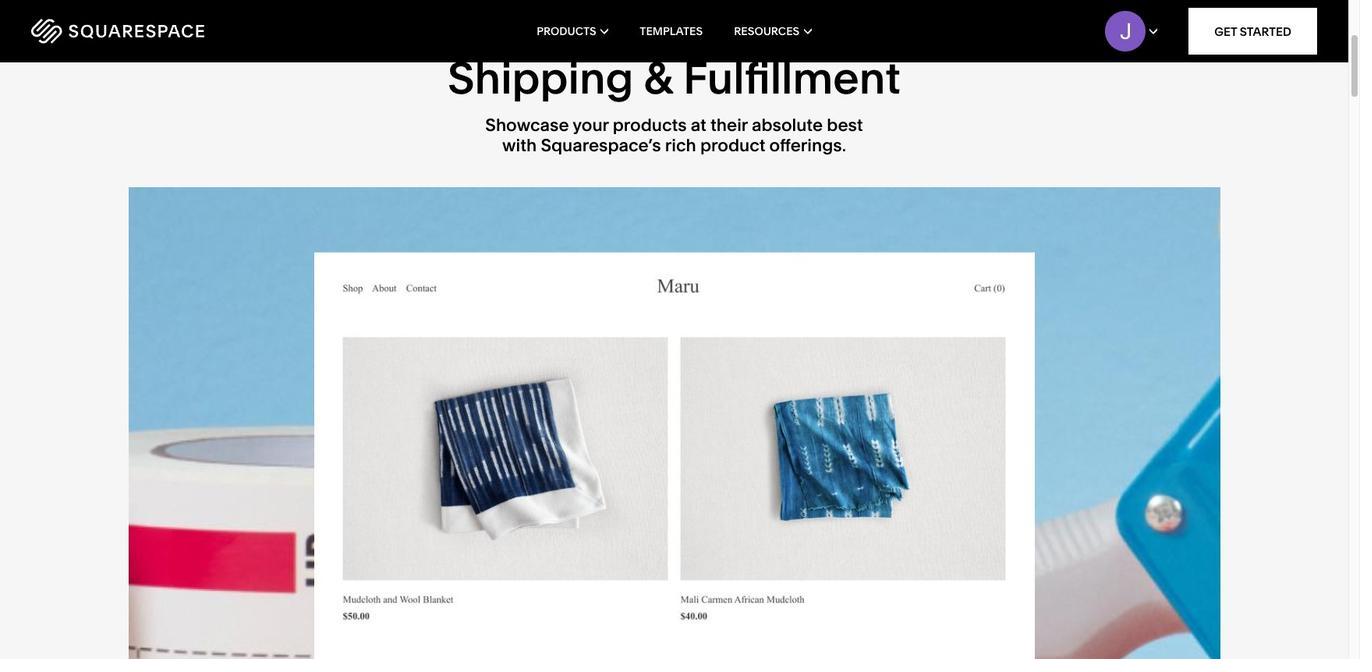 Task type: vqa. For each thing, say whether or not it's contained in the screenshot.
the Kearny IMAGE
no



Task type: describe. For each thing, give the bounding box(es) containing it.
website products ui image
[[314, 253, 1035, 659]]

offerings.
[[770, 135, 847, 156]]

get started link
[[1189, 8, 1318, 55]]

showcase your products at their absolute best with squarespace's rich product offerings.
[[486, 114, 863, 156]]

resources button
[[734, 0, 812, 62]]

products
[[537, 24, 597, 38]]

absolute
[[752, 114, 823, 135]]

shipping & fulfillment
[[448, 51, 901, 104]]

templates link
[[640, 0, 703, 62]]

showcase
[[486, 114, 569, 135]]

squarespace's
[[541, 135, 661, 156]]

your
[[573, 114, 609, 135]]

shipping
[[448, 51, 634, 104]]

rich
[[665, 135, 697, 156]]

squarespace logo link
[[31, 19, 289, 44]]

product
[[701, 135, 766, 156]]

at
[[691, 114, 707, 135]]

get
[[1215, 24, 1238, 39]]

templates
[[640, 24, 703, 38]]



Task type: locate. For each thing, give the bounding box(es) containing it.
get started
[[1215, 24, 1292, 39]]

best
[[827, 114, 863, 135]]

resources
[[734, 24, 800, 38]]

their
[[711, 114, 748, 135]]

with
[[503, 135, 537, 156]]

products
[[613, 114, 687, 135]]

started
[[1240, 24, 1292, 39]]

products button
[[537, 0, 609, 62]]

fulfillment
[[683, 51, 901, 104]]

&
[[644, 51, 673, 104]]

shipping and packing tools image
[[128, 188, 1221, 659]]

squarespace logo image
[[31, 19, 204, 44]]



